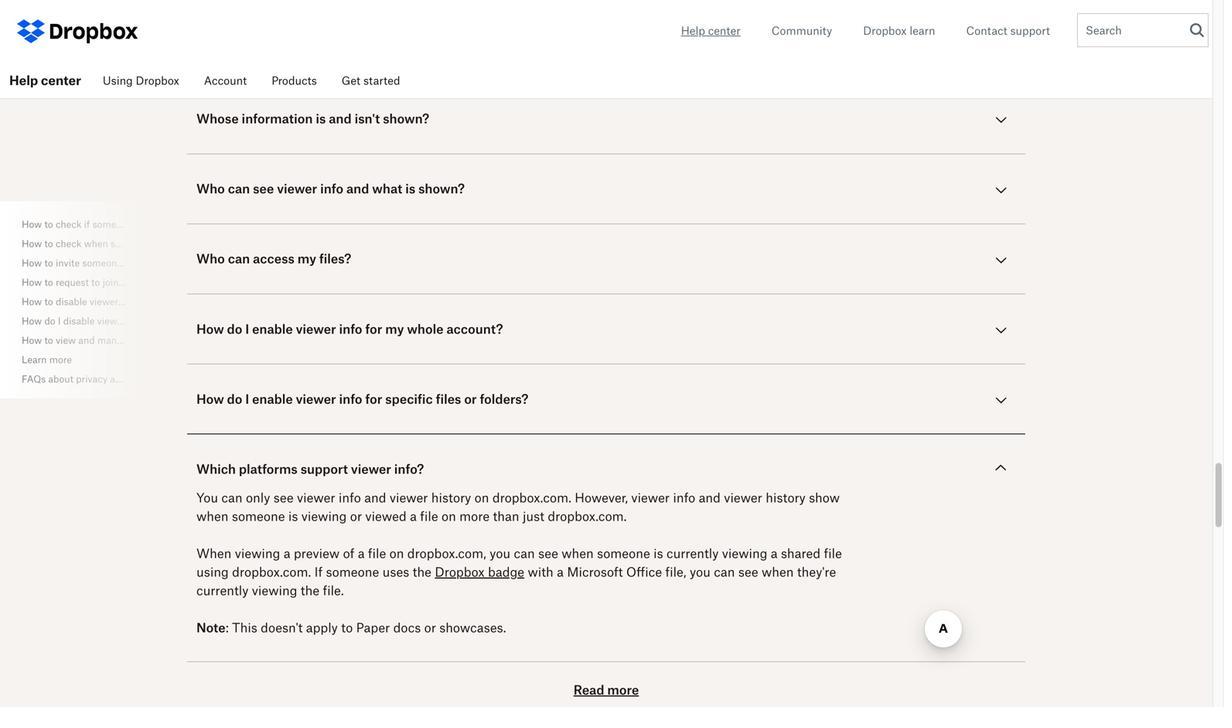 Task type: vqa. For each thing, say whether or not it's contained in the screenshot.
leftmost HELP CENTER
yes



Task type: locate. For each thing, give the bounding box(es) containing it.
read more link
[[574, 681, 639, 699]]

to up how do i disable viewer info f... link in the top of the page
[[44, 296, 53, 307]]

1 vertical spatial about
[[48, 373, 73, 385]]

specific
[[385, 391, 433, 406]]

a
[[121, 277, 126, 288], [410, 508, 417, 523], [284, 545, 291, 561], [358, 545, 365, 561], [771, 545, 778, 561], [557, 564, 564, 579]]

0 horizontal spatial about
[[48, 373, 73, 385]]

see left the they're
[[739, 564, 759, 579]]

uses
[[383, 564, 409, 579]]

than
[[493, 508, 520, 523]]

i up the view in the top left of the page
[[58, 315, 61, 327]]

for for my
[[365, 321, 382, 336]]

0 vertical spatial more
[[49, 354, 72, 366]]

do
[[44, 315, 55, 327], [227, 321, 242, 336], [227, 391, 242, 406]]

get
[[342, 74, 361, 87]]

contact
[[967, 24, 1008, 37]]

to left the if
[[44, 219, 53, 230]]

see up who can access my files?
[[253, 181, 274, 196]]

can for only
[[222, 490, 243, 505]]

0 horizontal spatial support
[[301, 461, 348, 476]]

how do i enable viewer info for specific files or folders?
[[196, 391, 529, 406]]

read more
[[574, 682, 639, 697]]

dropbox learn
[[863, 24, 936, 37]]

viewing inside you can only see viewer info and viewer history on dropbox.com. however, viewer info and viewer history show when someone is viewing or viewed a file on more than just dropbox.com.
[[301, 508, 347, 523]]

or right the 'files'
[[464, 391, 477, 406]]

currently inside with a microsoft office file, you can see when they're currently viewing the file.
[[196, 583, 249, 598]]

2 horizontal spatial or
[[464, 391, 477, 406]]

1 vertical spatial for
[[365, 391, 382, 406]]

0 vertical spatial who
[[196, 181, 225, 196]]

disable down how to disable viewer info for... link
[[63, 315, 95, 327]]

you up badge
[[490, 545, 511, 561]]

1 vertical spatial privacy
[[76, 373, 108, 385]]

you inside when viewing a preview of a file on dropbox.com, you can see when someone is currently viewing a shared file using dropbox.com. if someone uses the
[[490, 545, 511, 561]]

1 horizontal spatial you
[[690, 564, 711, 579]]

clear image
[[1187, 25, 1198, 36]]

viewing right when
[[235, 545, 280, 561]]

2 vertical spatial on
[[390, 545, 404, 561]]

started
[[364, 74, 400, 87]]

2 vertical spatial dropbox.com.
[[232, 564, 311, 579]]

community
[[772, 24, 833, 37]]

note
[[196, 620, 226, 635]]

enable up platforms
[[252, 391, 293, 406]]

join up team
[[136, 257, 152, 269]]

0 horizontal spatial history
[[431, 490, 471, 505]]

to down how to invite someone to join ... link
[[91, 277, 100, 288]]

0 vertical spatial my
[[298, 251, 316, 266]]

0 horizontal spatial you
[[490, 545, 511, 561]]

is up preview
[[288, 508, 298, 523]]

... down the "last..."
[[155, 257, 161, 269]]

faqs about privacy and access
[[309, 9, 904, 49]]

0 vertical spatial currently
[[667, 545, 719, 561]]

someone up 'how to check when someone last...' link
[[92, 219, 132, 230]]

someone down only
[[232, 508, 285, 523]]

dropbox.com. down however,
[[548, 508, 627, 523]]

a right viewed
[[410, 508, 417, 523]]

the down 'if'
[[301, 583, 320, 598]]

to
[[44, 219, 53, 230], [44, 238, 53, 249], [44, 257, 53, 269], [125, 257, 133, 269], [44, 277, 53, 288], [91, 277, 100, 288], [44, 296, 53, 307], [44, 335, 53, 346], [341, 620, 353, 635]]

when down shared
[[762, 564, 794, 579]]

viewing up preview
[[301, 508, 347, 523]]

i
[[58, 315, 61, 327], [245, 321, 249, 336], [245, 391, 249, 406]]

apply
[[306, 620, 338, 635]]

you
[[490, 545, 511, 561], [690, 564, 711, 579]]

file up dropbox.com,
[[420, 508, 438, 523]]

1 vertical spatial shown?
[[419, 181, 465, 196]]

see up 'with'
[[538, 545, 558, 561]]

1 horizontal spatial dropbox
[[435, 564, 485, 579]]

1 vertical spatial center
[[41, 73, 81, 88]]

0 horizontal spatial access
[[129, 373, 159, 385]]

1 vertical spatial more
[[460, 508, 490, 523]]

see right only
[[274, 490, 294, 505]]

join
[[136, 257, 152, 269], [103, 277, 119, 288]]

i down who can access my files?
[[245, 321, 249, 336]]

1 horizontal spatial the
[[413, 564, 432, 579]]

1 vertical spatial disable
[[63, 315, 95, 327]]

info left f... on the left top of page
[[128, 315, 145, 327]]

1 vertical spatial or
[[350, 508, 362, 523]]

viewed
[[365, 508, 407, 523]]

1 enable from the top
[[252, 321, 293, 336]]

2 who from the top
[[196, 251, 225, 266]]

1 horizontal spatial about
[[411, 9, 524, 49]]

currently up file,
[[667, 545, 719, 561]]

enable down who can access my files?
[[252, 321, 293, 336]]

info down the which platforms support viewer info?
[[339, 490, 361, 505]]

1 vertical spatial support
[[301, 461, 348, 476]]

info?
[[394, 461, 424, 476]]

0 vertical spatial support
[[1011, 24, 1050, 37]]

currently
[[667, 545, 719, 561], [196, 583, 249, 598]]

file up the they're
[[824, 545, 842, 561]]

who
[[196, 181, 225, 196], [196, 251, 225, 266]]

dropbox
[[863, 24, 907, 37], [136, 74, 179, 87], [435, 564, 485, 579]]

currently down using
[[196, 583, 249, 598]]

1 horizontal spatial join
[[136, 257, 152, 269]]

0 vertical spatial you
[[490, 545, 511, 561]]

0 vertical spatial center
[[708, 24, 741, 37]]

dropbox.com. inside when viewing a preview of a file on dropbox.com, you can see when someone is currently viewing a shared file using dropbox.com. if someone uses the
[[232, 564, 311, 579]]

how do i enable viewer info for my whole account?
[[196, 321, 503, 336]]

Search text field
[[1078, 14, 1187, 46]]

dropbox right using
[[136, 74, 179, 87]]

0 horizontal spatial my
[[298, 251, 316, 266]]

more right read
[[608, 682, 639, 697]]

1 vertical spatial access
[[253, 251, 295, 266]]

when down you
[[196, 508, 229, 523]]

1 horizontal spatial center
[[708, 24, 741, 37]]

0 horizontal spatial currently
[[196, 583, 249, 598]]

see inside with a microsoft office file, you can see when they're currently viewing the file.
[[739, 564, 759, 579]]

my left whole
[[385, 321, 404, 336]]

check left the if
[[56, 219, 82, 230]]

currently inside when viewing a preview of a file on dropbox.com, you can see when someone is currently viewing a shared file using dropbox.com. if someone uses the
[[667, 545, 719, 561]]

is inside you can only see viewer info and viewer history on dropbox.com. however, viewer info and viewer history show when someone is viewing or viewed a file on more than just dropbox.com.
[[288, 508, 298, 523]]

0 vertical spatial help
[[681, 24, 705, 37]]

0 vertical spatial access
[[764, 9, 904, 49]]

a left team
[[121, 277, 126, 288]]

search image
[[1191, 23, 1204, 37]]

1 for from the top
[[365, 321, 382, 336]]

to left the view in the top left of the page
[[44, 335, 53, 346]]

whose information is and isn't shown?
[[196, 111, 429, 126]]

office
[[627, 564, 662, 579]]

disable down request
[[56, 296, 87, 307]]

files
[[436, 391, 461, 406]]

1 horizontal spatial access
[[253, 251, 295, 266]]

dropbox.com. up the just at the left of page
[[493, 490, 572, 505]]

for left specific
[[365, 391, 382, 406]]

0 vertical spatial or
[[464, 391, 477, 406]]

is left vie...
[[135, 219, 142, 230]]

... right team
[[154, 277, 160, 288]]

is inside how to check if someone is vie... how to check when someone last... how to invite someone to join ... how to request to join a team ... how to disable viewer info for... how do i disable viewer info f... how to view and manage existin... learn more faqs about privacy and access
[[135, 219, 142, 230]]

0 vertical spatial join
[[136, 257, 152, 269]]

1 vertical spatial you
[[690, 564, 711, 579]]

1 horizontal spatial help
[[681, 24, 705, 37]]

dropbox.com.
[[493, 490, 572, 505], [548, 508, 627, 523], [232, 564, 311, 579]]

using
[[103, 74, 133, 87]]

is right information
[[316, 111, 326, 126]]

1 vertical spatial join
[[103, 277, 119, 288]]

someone down of
[[326, 564, 379, 579]]

about inside how to check if someone is vie... how to check when someone last... how to invite someone to join ... how to request to join a team ... how to disable viewer info for... how do i disable viewer info f... how to view and manage existin... learn more faqs about privacy and access
[[48, 373, 73, 385]]

1 vertical spatial on
[[442, 508, 456, 523]]

dropbox down dropbox.com,
[[435, 564, 485, 579]]

viewer
[[277, 181, 317, 196], [90, 296, 118, 307], [97, 315, 126, 327], [296, 321, 336, 336], [296, 391, 336, 406], [351, 461, 391, 476], [297, 490, 335, 505], [390, 490, 428, 505], [632, 490, 670, 505], [724, 490, 763, 505]]

check up 'invite'
[[56, 238, 82, 249]]

viewing
[[301, 508, 347, 523], [235, 545, 280, 561], [722, 545, 768, 561], [252, 583, 297, 598]]

when up microsoft
[[562, 545, 594, 561]]

more left 'than'
[[460, 508, 490, 523]]

2 vertical spatial dropbox
[[435, 564, 485, 579]]

1 vertical spatial help
[[9, 73, 38, 88]]

or left viewed
[[350, 508, 362, 523]]

1 check from the top
[[56, 219, 82, 230]]

for left whole
[[365, 321, 382, 336]]

file inside you can only see viewer info and viewer history on dropbox.com. however, viewer info and viewer history show when someone is viewing or viewed a file on more than just dropbox.com.
[[420, 508, 438, 523]]

help
[[681, 24, 705, 37], [9, 73, 38, 88]]

shown? right "isn't"
[[383, 111, 429, 126]]

2 vertical spatial or
[[424, 620, 436, 635]]

faqs up get
[[309, 9, 402, 49]]

dropbox left learn
[[863, 24, 907, 37]]

doesn't
[[261, 620, 303, 635]]

info left for...
[[121, 296, 138, 307]]

a inside with a microsoft office file, you can see when they're currently viewing the file.
[[557, 564, 564, 579]]

1 horizontal spatial more
[[460, 508, 490, 523]]

help for right help center link
[[681, 24, 705, 37]]

0 vertical spatial enable
[[252, 321, 293, 336]]

history left "show"
[[766, 490, 806, 505]]

more down the view in the top left of the page
[[49, 354, 72, 366]]

1 vertical spatial check
[[56, 238, 82, 249]]

they're
[[797, 564, 836, 579]]

viewing up doesn't
[[252, 583, 297, 598]]

enable
[[252, 321, 293, 336], [252, 391, 293, 406]]

history up dropbox.com,
[[431, 490, 471, 505]]

0 horizontal spatial help center link
[[0, 62, 90, 99]]

support right the contact
[[1011, 24, 1050, 37]]

i inside how to check if someone is vie... how to check when someone last... how to invite someone to join ... how to request to join a team ... how to disable viewer info for... how do i disable viewer info f... how to view and manage existin... learn more faqs about privacy and access
[[58, 315, 61, 327]]

when viewing a preview of a file on dropbox.com, you can see when someone is currently viewing a shared file using dropbox.com. if someone uses the
[[196, 545, 842, 579]]

someone down 'how to check when someone last...' link
[[82, 257, 122, 269]]

more inside you can only see viewer info and viewer history on dropbox.com. however, viewer info and viewer history show when someone is viewing or viewed a file on more than just dropbox.com.
[[460, 508, 490, 523]]

1 who from the top
[[196, 181, 225, 196]]

join down how to invite someone to join ... link
[[103, 277, 119, 288]]

1 vertical spatial dropbox
[[136, 74, 179, 87]]

dropbox.com. left 'if'
[[232, 564, 311, 579]]

faqs
[[309, 9, 402, 49], [22, 373, 46, 385]]

do inside how to check if someone is vie... how to check when someone last... how to invite someone to join ... how to request to join a team ... how to disable viewer info for... how do i disable viewer info f... how to view and manage existin... learn more faqs about privacy and access
[[44, 315, 55, 327]]

1 vertical spatial enable
[[252, 391, 293, 406]]

privacy
[[533, 9, 673, 49], [76, 373, 108, 385]]

access
[[764, 9, 904, 49], [253, 251, 295, 266], [129, 373, 159, 385]]

file up uses at left
[[368, 545, 386, 561]]

or right docs
[[424, 620, 436, 635]]

0 vertical spatial for
[[365, 321, 382, 336]]

info left specific
[[339, 391, 362, 406]]

someone inside you can only see viewer info and viewer history on dropbox.com. however, viewer info and viewer history show when someone is viewing or viewed a file on more than just dropbox.com.
[[232, 508, 285, 523]]

info left what
[[320, 181, 344, 196]]

center
[[708, 24, 741, 37], [41, 73, 81, 88]]

0 horizontal spatial more
[[49, 354, 72, 366]]

1 vertical spatial help center link
[[0, 62, 90, 99]]

0 vertical spatial privacy
[[533, 9, 673, 49]]

1 vertical spatial the
[[301, 583, 320, 598]]

0 vertical spatial help center link
[[681, 22, 741, 39]]

1 vertical spatial my
[[385, 321, 404, 336]]

i up platforms
[[245, 391, 249, 406]]

and
[[682, 9, 755, 49], [329, 111, 352, 126], [347, 181, 369, 196], [78, 335, 95, 346], [110, 373, 126, 385], [364, 490, 386, 505], [699, 490, 721, 505]]

is inside when viewing a preview of a file on dropbox.com, you can see when someone is currently viewing a shared file using dropbox.com. if someone uses the
[[654, 545, 663, 561]]

of
[[343, 545, 355, 561]]

2 horizontal spatial dropbox
[[863, 24, 907, 37]]

1 horizontal spatial currently
[[667, 545, 719, 561]]

2 for from the top
[[365, 391, 382, 406]]

to right apply
[[341, 620, 353, 635]]

can inside you can only see viewer info and viewer history on dropbox.com. however, viewer info and viewer history show when someone is viewing or viewed a file on more than just dropbox.com.
[[222, 490, 243, 505]]

existin...
[[135, 335, 171, 346]]

1 horizontal spatial or
[[424, 620, 436, 635]]

2 vertical spatial access
[[129, 373, 159, 385]]

1 horizontal spatial file
[[420, 508, 438, 523]]

someone down vie...
[[111, 238, 151, 249]]

1 horizontal spatial privacy
[[533, 9, 673, 49]]

0 horizontal spatial on
[[390, 545, 404, 561]]

shown? right what
[[419, 181, 465, 196]]

1 horizontal spatial history
[[766, 490, 806, 505]]

1 vertical spatial help center
[[9, 73, 81, 88]]

a inside you can only see viewer info and viewer history on dropbox.com. however, viewer info and viewer history show when someone is viewing or viewed a file on more than just dropbox.com.
[[410, 508, 417, 523]]

0 vertical spatial help center
[[681, 24, 741, 37]]

0 horizontal spatial or
[[350, 508, 362, 523]]

0 horizontal spatial faqs
[[22, 373, 46, 385]]

the right uses at left
[[413, 564, 432, 579]]

0 horizontal spatial help
[[9, 73, 38, 88]]

my left files?
[[298, 251, 316, 266]]

2 horizontal spatial on
[[475, 490, 489, 505]]

1 vertical spatial currently
[[196, 583, 249, 598]]

to up how to invite someone to join ... link
[[44, 238, 53, 249]]

preview
[[294, 545, 340, 561]]

when inside when viewing a preview of a file on dropbox.com, you can see when someone is currently viewing a shared file using dropbox.com. if someone uses the
[[562, 545, 594, 561]]

search image
[[1191, 23, 1204, 37]]

1 vertical spatial faqs
[[22, 373, 46, 385]]

you right file,
[[690, 564, 711, 579]]

privacy inside how to check if someone is vie... how to check when someone last... how to invite someone to join ... how to request to join a team ... how to disable viewer info for... how do i disable viewer info f... how to view and manage existin... learn more faqs about privacy and access
[[76, 373, 108, 385]]

0 horizontal spatial join
[[103, 277, 119, 288]]

a right 'with'
[[557, 564, 564, 579]]

support right platforms
[[301, 461, 348, 476]]

to up team
[[125, 257, 133, 269]]

is up office
[[654, 545, 663, 561]]

1 vertical spatial who
[[196, 251, 225, 266]]

when down how to check if someone is vie... "link"
[[84, 238, 108, 249]]

read
[[574, 682, 605, 697]]

2 enable from the top
[[252, 391, 293, 406]]

how
[[22, 219, 42, 230], [22, 238, 42, 249], [22, 257, 42, 269], [22, 277, 42, 288], [22, 296, 42, 307], [22, 315, 42, 327], [196, 321, 224, 336], [22, 335, 42, 346], [196, 391, 224, 406]]

when
[[84, 238, 108, 249], [196, 508, 229, 523], [562, 545, 594, 561], [762, 564, 794, 579]]

0 vertical spatial check
[[56, 219, 82, 230]]

on
[[475, 490, 489, 505], [442, 508, 456, 523], [390, 545, 404, 561]]

1 horizontal spatial faqs
[[309, 9, 402, 49]]

file
[[420, 508, 438, 523], [368, 545, 386, 561], [824, 545, 842, 561]]

None search field
[[1078, 14, 1198, 51]]

0 horizontal spatial privacy
[[76, 373, 108, 385]]

see
[[253, 181, 274, 196], [274, 490, 294, 505], [538, 545, 558, 561], [739, 564, 759, 579]]

a left preview
[[284, 545, 291, 561]]

showcases.
[[440, 620, 506, 635]]

faqs down learn
[[22, 373, 46, 385]]

history
[[431, 490, 471, 505], [766, 490, 806, 505]]

can for see
[[228, 181, 250, 196]]

2 history from the left
[[766, 490, 806, 505]]

view
[[56, 335, 76, 346]]

0 vertical spatial disable
[[56, 296, 87, 307]]

1 horizontal spatial help center link
[[681, 22, 741, 39]]

badge
[[488, 564, 525, 579]]

0 horizontal spatial the
[[301, 583, 320, 598]]

isn't
[[355, 111, 380, 126]]

2 vertical spatial more
[[608, 682, 639, 697]]

to left request
[[44, 277, 53, 288]]

is
[[316, 111, 326, 126], [406, 181, 416, 196], [135, 219, 142, 230], [288, 508, 298, 523], [654, 545, 663, 561]]



Task type: describe. For each thing, give the bounding box(es) containing it.
you can only see viewer info and viewer history on dropbox.com. however, viewer info and viewer history show when someone is viewing or viewed a file on more than just dropbox.com.
[[196, 490, 840, 523]]

just
[[523, 508, 545, 523]]

show
[[809, 490, 840, 505]]

shared
[[781, 545, 821, 561]]

: this
[[226, 620, 257, 635]]

1 horizontal spatial my
[[385, 321, 404, 336]]

how to view and manage existin... link
[[22, 333, 171, 348]]

if
[[84, 219, 90, 230]]

more inside how to check if someone is vie... how to check when someone last... how to invite someone to join ... how to request to join a team ... how to disable viewer info for... how do i disable viewer info f... how to view and manage existin... learn more faqs about privacy and access
[[49, 354, 72, 366]]

how to request to join a team ... link
[[22, 275, 160, 290]]

using dropbox
[[103, 74, 179, 87]]

however,
[[575, 490, 628, 505]]

0 horizontal spatial file
[[368, 545, 386, 561]]

to left 'invite'
[[44, 257, 53, 269]]

0 horizontal spatial center
[[41, 73, 81, 88]]

2 horizontal spatial file
[[824, 545, 842, 561]]

0 vertical spatial shown?
[[383, 111, 429, 126]]

1 vertical spatial dropbox.com.
[[548, 508, 627, 523]]

how to disable viewer info for... link
[[22, 294, 158, 309]]

get started
[[342, 74, 400, 87]]

a inside how to check if someone is vie... how to check when someone last... how to invite someone to join ... how to request to join a team ... how to disable viewer info for... how do i disable viewer info f... how to view and manage existin... learn more faqs about privacy and access
[[121, 277, 126, 288]]

using
[[196, 564, 229, 579]]

dropbox for dropbox badge
[[435, 564, 485, 579]]

dropbox badge
[[435, 564, 525, 579]]

someone up office
[[597, 545, 650, 561]]

products
[[272, 74, 317, 87]]

vie...
[[145, 219, 164, 230]]

f...
[[148, 315, 157, 327]]

0 vertical spatial faqs
[[309, 9, 402, 49]]

can inside when viewing a preview of a file on dropbox.com, you can see when someone is currently viewing a shared file using dropbox.com. if someone uses the
[[514, 545, 535, 561]]

only
[[246, 490, 270, 505]]

0 vertical spatial ...
[[155, 257, 161, 269]]

0 horizontal spatial help center
[[9, 73, 81, 88]]

1 history from the left
[[431, 490, 471, 505]]

help for bottommost help center link
[[9, 73, 38, 88]]

community link
[[772, 22, 833, 39]]

0 vertical spatial about
[[411, 9, 524, 49]]

note : this doesn't apply to paper docs or showcases.
[[196, 620, 506, 635]]

when inside how to check if someone is vie... how to check when someone last... how to invite someone to join ... how to request to join a team ... how to disable viewer info for... how do i disable viewer info f... how to view and manage existin... learn more faqs about privacy and access
[[84, 238, 108, 249]]

last...
[[153, 238, 176, 249]]

account link
[[192, 62, 259, 99]]

with a microsoft office file, you can see when they're currently viewing the file.
[[196, 564, 836, 598]]

i for how do i enable viewer info for specific files or folders?
[[245, 391, 249, 406]]

dropbox learn link
[[863, 22, 936, 39]]

1 vertical spatial ...
[[154, 277, 160, 288]]

can for access
[[228, 251, 250, 266]]

the inside when viewing a preview of a file on dropbox.com, you can see when someone is currently viewing a shared file using dropbox.com. if someone uses the
[[413, 564, 432, 579]]

contact support
[[967, 24, 1050, 37]]

files?
[[319, 251, 351, 266]]

info up how do i enable viewer info for specific files or folders?
[[339, 321, 362, 336]]

how to check if someone is vie... how to check when someone last... how to invite someone to join ... how to request to join a team ... how to disable viewer info for... how do i disable viewer info f... how to view and manage existin... learn more faqs about privacy and access
[[22, 219, 176, 385]]

on inside when viewing a preview of a file on dropbox.com, you can see when someone is currently viewing a shared file using dropbox.com. if someone uses the
[[390, 545, 404, 561]]

file,
[[666, 564, 687, 579]]

see inside you can only see viewer info and viewer history on dropbox.com. however, viewer info and viewer history show when someone is viewing or viewed a file on more than just dropbox.com.
[[274, 490, 294, 505]]

is right what
[[406, 181, 416, 196]]

manage
[[97, 335, 133, 346]]

0 vertical spatial on
[[475, 490, 489, 505]]

do for how do i enable viewer info for specific files or folders?
[[227, 391, 242, 406]]

if
[[315, 564, 323, 579]]

you
[[196, 490, 218, 505]]

2 horizontal spatial access
[[764, 9, 904, 49]]

a right of
[[358, 545, 365, 561]]

whole
[[407, 321, 444, 336]]

faqs inside how to check if someone is vie... how to check when someone last... how to invite someone to join ... how to request to join a team ... how to disable viewer info for... how do i disable viewer info f... how to view and manage existin... learn more faqs about privacy and access
[[22, 373, 46, 385]]

which platforms support viewer info?
[[196, 461, 424, 476]]

whose
[[196, 111, 239, 126]]

0 horizontal spatial dropbox
[[136, 74, 179, 87]]

microsoft
[[567, 564, 623, 579]]

platforms
[[239, 461, 298, 476]]

dropbox badge link
[[435, 564, 525, 579]]

invite
[[56, 257, 80, 269]]

1 horizontal spatial support
[[1011, 24, 1050, 37]]

how to invite someone to join ... link
[[22, 255, 161, 271]]

which
[[196, 461, 236, 476]]

access inside how to check if someone is vie... how to check when someone last... how to invite someone to join ... how to request to join a team ... how to disable viewer info for... how do i disable viewer info f... how to view and manage existin... learn more faqs about privacy and access
[[129, 373, 159, 385]]

enable for how do i enable viewer info for specific files or folders?
[[252, 391, 293, 406]]

a left shared
[[771, 545, 778, 561]]

how to check when someone last... link
[[22, 236, 176, 251]]

dropbox image
[[46, 16, 139, 47]]

information
[[242, 111, 313, 126]]

request
[[56, 277, 89, 288]]

dropbox for dropbox learn
[[863, 24, 907, 37]]

when inside with a microsoft office file, you can see when they're currently viewing the file.
[[762, 564, 794, 579]]

you inside with a microsoft office file, you can see when they're currently viewing the file.
[[690, 564, 711, 579]]

i for how do i enable viewer info for my whole account?
[[245, 321, 249, 336]]

0 vertical spatial dropbox.com.
[[493, 490, 572, 505]]

account
[[204, 74, 247, 87]]

who for who can see viewer info and what is shown?
[[196, 181, 225, 196]]

faqs about privacy and access link
[[22, 371, 159, 387]]

dropbox.com,
[[407, 545, 486, 561]]

info up file,
[[673, 490, 696, 505]]

when
[[196, 545, 232, 561]]

contact support link
[[967, 22, 1050, 39]]

what
[[372, 181, 403, 196]]

learn more link
[[22, 352, 126, 367]]

file.
[[323, 583, 344, 598]]

the inside with a microsoft office file, you can see when they're currently viewing the file.
[[301, 583, 320, 598]]

when inside you can only see viewer info and viewer history on dropbox.com. however, viewer info and viewer history show when someone is viewing or viewed a file on more than just dropbox.com.
[[196, 508, 229, 523]]

who can see viewer info and what is shown?
[[196, 181, 465, 196]]

for...
[[140, 296, 158, 307]]

learn
[[910, 24, 936, 37]]

who can access my files?
[[196, 251, 351, 266]]

enable for how do i enable viewer info for my whole account?
[[252, 321, 293, 336]]

paper
[[356, 620, 390, 635]]

get started link
[[329, 62, 413, 99]]

or inside you can only see viewer info and viewer history on dropbox.com. however, viewer info and viewer history show when someone is viewing or viewed a file on more than just dropbox.com.
[[350, 508, 362, 523]]

how to check if someone is vie... link
[[22, 217, 164, 232]]

viewing left shared
[[722, 545, 768, 561]]

see inside when viewing a preview of a file on dropbox.com, you can see when someone is currently viewing a shared file using dropbox.com. if someone uses the
[[538, 545, 558, 561]]

how do i disable viewer info f... link
[[22, 313, 157, 329]]

who for who can access my files?
[[196, 251, 225, 266]]

using dropbox link
[[90, 62, 192, 99]]

docs
[[393, 620, 421, 635]]

can inside with a microsoft office file, you can see when they're currently viewing the file.
[[714, 564, 735, 579]]

with
[[528, 564, 554, 579]]

team
[[129, 277, 151, 288]]

viewing inside with a microsoft office file, you can see when they're currently viewing the file.
[[252, 583, 297, 598]]

account?
[[447, 321, 503, 336]]

for for specific
[[365, 391, 382, 406]]

1 horizontal spatial on
[[442, 508, 456, 523]]

products link
[[259, 62, 329, 99]]

2 check from the top
[[56, 238, 82, 249]]

do for how do i enable viewer info for my whole account?
[[227, 321, 242, 336]]

folders?
[[480, 391, 529, 406]]

1 horizontal spatial help center
[[681, 24, 741, 37]]

learn
[[22, 354, 47, 366]]



